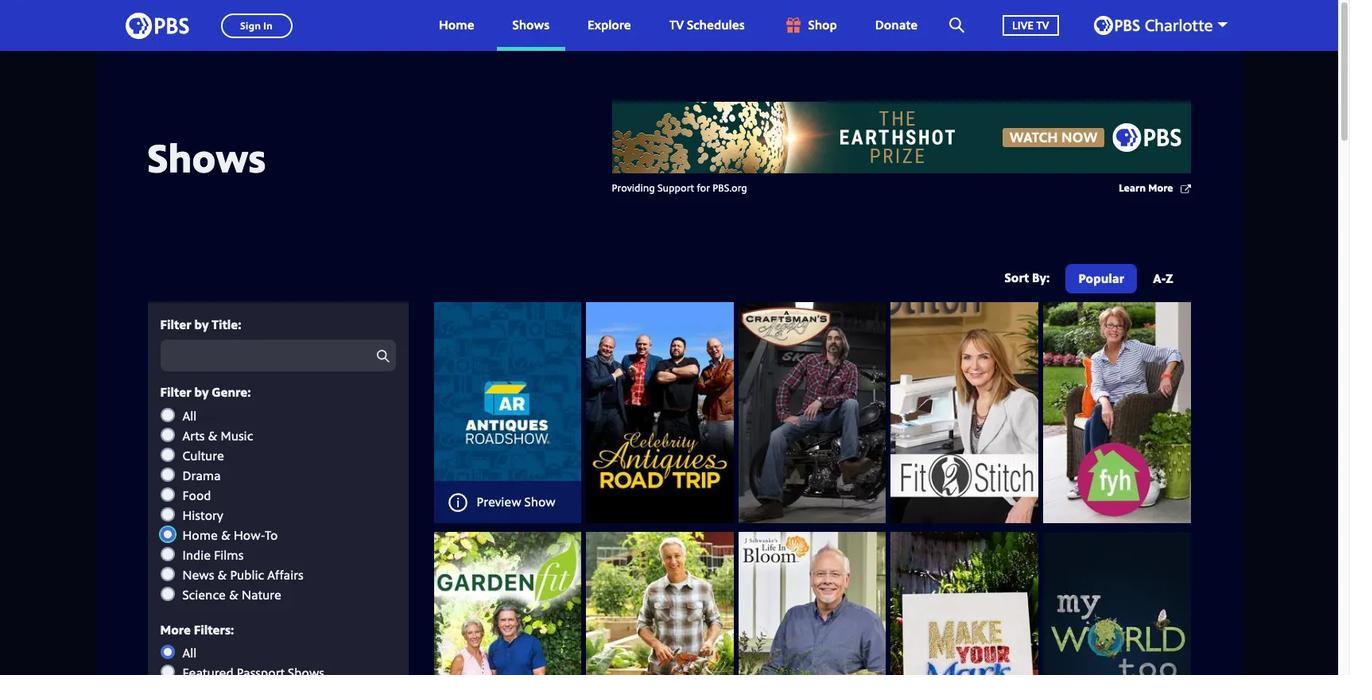 Task type: locate. For each thing, give the bounding box(es) containing it.
0 vertical spatial shows
[[513, 16, 550, 34]]

2 by from the top
[[194, 384, 209, 401]]

celebrity antiques road trip image
[[586, 302, 734, 524]]

filters:
[[194, 621, 234, 639]]

home
[[439, 16, 475, 34], [183, 526, 218, 544]]

history
[[183, 506, 223, 524]]

a craftsman's legacy image
[[739, 302, 886, 524]]

culture
[[183, 447, 224, 464]]

1 filter from the top
[[160, 316, 191, 333]]

more filters:
[[160, 621, 234, 639]]

providing support for pbs.org
[[612, 181, 748, 195]]

2 filter from the top
[[160, 384, 191, 401]]

& down the public
[[229, 586, 239, 604]]

&
[[208, 427, 218, 444], [221, 526, 231, 544], [218, 566, 227, 584], [229, 586, 239, 604]]

filter by genre: element
[[160, 407, 396, 604]]

popular
[[1079, 270, 1125, 287]]

food
[[183, 487, 211, 504]]

1 horizontal spatial home
[[439, 16, 475, 34]]

home link
[[423, 0, 490, 51]]

filter up arts
[[160, 384, 191, 401]]

make your mark image
[[891, 532, 1039, 675]]

tv left schedules
[[670, 16, 684, 34]]

title:
[[212, 316, 241, 333]]

by left "title:"
[[194, 316, 209, 333]]

home left shows link
[[439, 16, 475, 34]]

j schwanke's life in bloom image
[[739, 532, 886, 675]]

music
[[221, 427, 253, 444]]

tv
[[670, 16, 684, 34], [1037, 17, 1050, 32]]

by:
[[1033, 268, 1050, 286]]

live tv link
[[987, 0, 1075, 51]]

live tv
[[1013, 17, 1050, 32]]

0 vertical spatial all
[[183, 407, 197, 425]]

schedules
[[687, 16, 745, 34]]

0 vertical spatial more
[[1149, 181, 1174, 195]]

by
[[194, 316, 209, 333], [194, 384, 209, 401]]

all inside more filters: element
[[183, 644, 197, 662]]

0 vertical spatial home
[[439, 16, 475, 34]]

tv right live
[[1037, 17, 1050, 32]]

all up arts
[[183, 407, 197, 425]]

fit 2 stitch image
[[891, 302, 1039, 524]]

0 horizontal spatial more
[[160, 621, 191, 639]]

tv schedules link
[[654, 0, 761, 51]]

1 vertical spatial filter
[[160, 384, 191, 401]]

1 horizontal spatial shows
[[513, 16, 550, 34]]

1 vertical spatial all
[[183, 644, 197, 662]]

by left genre:
[[194, 384, 209, 401]]

filter
[[160, 316, 191, 333], [160, 384, 191, 401]]

shows link
[[497, 0, 566, 51]]

to
[[265, 526, 278, 544]]

1 vertical spatial more
[[160, 621, 191, 639]]

0 horizontal spatial home
[[183, 526, 218, 544]]

filter by genre: all arts & music culture drama food history home & how-to indie films news & public affairs science & nature
[[160, 384, 304, 604]]

1 vertical spatial home
[[183, 526, 218, 544]]

z
[[1166, 270, 1174, 287]]

by for title:
[[194, 316, 209, 333]]

1 all from the top
[[183, 407, 197, 425]]

news
[[183, 566, 214, 584]]

preview show button
[[434, 482, 582, 524]]

shows
[[513, 16, 550, 34], [148, 130, 266, 184]]

affairs
[[267, 566, 304, 584]]

sort by: element
[[1063, 264, 1187, 298]]

1 vertical spatial by
[[194, 384, 209, 401]]

0 vertical spatial by
[[194, 316, 209, 333]]

2 all from the top
[[183, 644, 197, 662]]

advertisement region
[[612, 102, 1191, 173]]

1 horizontal spatial more
[[1149, 181, 1174, 195]]

filter inside filter by genre: all arts & music culture drama food history home & how-to indie films news & public affairs science & nature
[[160, 384, 191, 401]]

donate
[[876, 16, 918, 34]]

explore
[[588, 16, 631, 34]]

by inside filter by genre: all arts & music culture drama food history home & how-to indie films news & public affairs science & nature
[[194, 384, 209, 401]]

more
[[1149, 181, 1174, 195], [160, 621, 191, 639]]

filter left "title:"
[[160, 316, 191, 333]]

learn more link
[[1119, 181, 1191, 197]]

providing
[[612, 181, 655, 195]]

filter for filter by title:
[[160, 316, 191, 333]]

sort by:
[[1005, 268, 1050, 286]]

& down films
[[218, 566, 227, 584]]

more filters: element
[[160, 644, 396, 675]]

1 vertical spatial shows
[[148, 130, 266, 184]]

by for genre:
[[194, 384, 209, 401]]

more left filters:
[[160, 621, 191, 639]]

1 by from the top
[[194, 316, 209, 333]]

shop link
[[767, 0, 853, 51]]

learn more
[[1119, 181, 1174, 195]]

all down 'more filters:'
[[183, 644, 197, 662]]

all
[[183, 407, 197, 425], [183, 644, 197, 662]]

search image
[[950, 18, 965, 33]]

0 vertical spatial filter
[[160, 316, 191, 333]]

a-
[[1154, 270, 1166, 287]]

home down history
[[183, 526, 218, 544]]

science
[[183, 586, 226, 604]]

0 horizontal spatial shows
[[148, 130, 266, 184]]

more right learn
[[1149, 181, 1174, 195]]



Task type: describe. For each thing, give the bounding box(es) containing it.
& right arts
[[208, 427, 218, 444]]

pbs image
[[125, 8, 189, 43]]

sort
[[1005, 268, 1030, 286]]

antiques roadshow image
[[434, 302, 582, 524]]

Filter by Title: text field
[[160, 340, 396, 372]]

genre:
[[212, 384, 251, 401]]

how-
[[234, 526, 265, 544]]

support
[[658, 181, 694, 195]]

for
[[697, 181, 710, 195]]

preview show
[[477, 493, 556, 511]]

0 horizontal spatial tv
[[670, 16, 684, 34]]

live
[[1013, 17, 1034, 32]]

for your home image
[[1044, 302, 1191, 524]]

drama
[[183, 467, 221, 484]]

& up films
[[221, 526, 231, 544]]

tv schedules
[[670, 16, 745, 34]]

pbs.org
[[713, 181, 748, 195]]

show
[[525, 493, 556, 511]]

a-z
[[1154, 270, 1174, 287]]

1 horizontal spatial tv
[[1037, 17, 1050, 32]]

arts
[[183, 427, 205, 444]]

gardenfit image
[[434, 532, 582, 675]]

shop
[[809, 16, 838, 34]]

pbs charlotte image
[[1094, 16, 1213, 35]]

filter for filter by genre: all arts & music culture drama food history home & how-to indie films news & public affairs science & nature
[[160, 384, 191, 401]]

explore link
[[572, 0, 647, 51]]

nature
[[242, 586, 282, 604]]

indie
[[183, 546, 211, 564]]

my world too image
[[1044, 532, 1191, 675]]

donate link
[[860, 0, 934, 51]]

filter by title:
[[160, 316, 241, 333]]

home inside home link
[[439, 16, 475, 34]]

learn
[[1119, 181, 1146, 195]]

preview
[[477, 493, 522, 511]]

all inside filter by genre: all arts & music culture drama food history home & how-to indie films news & public affairs science & nature
[[183, 407, 197, 425]]

home inside filter by genre: all arts & music culture drama food history home & how-to indie films news & public affairs science & nature
[[183, 526, 218, 544]]

growing a greener world image
[[586, 532, 734, 675]]

films
[[214, 546, 244, 564]]

public
[[230, 566, 264, 584]]



